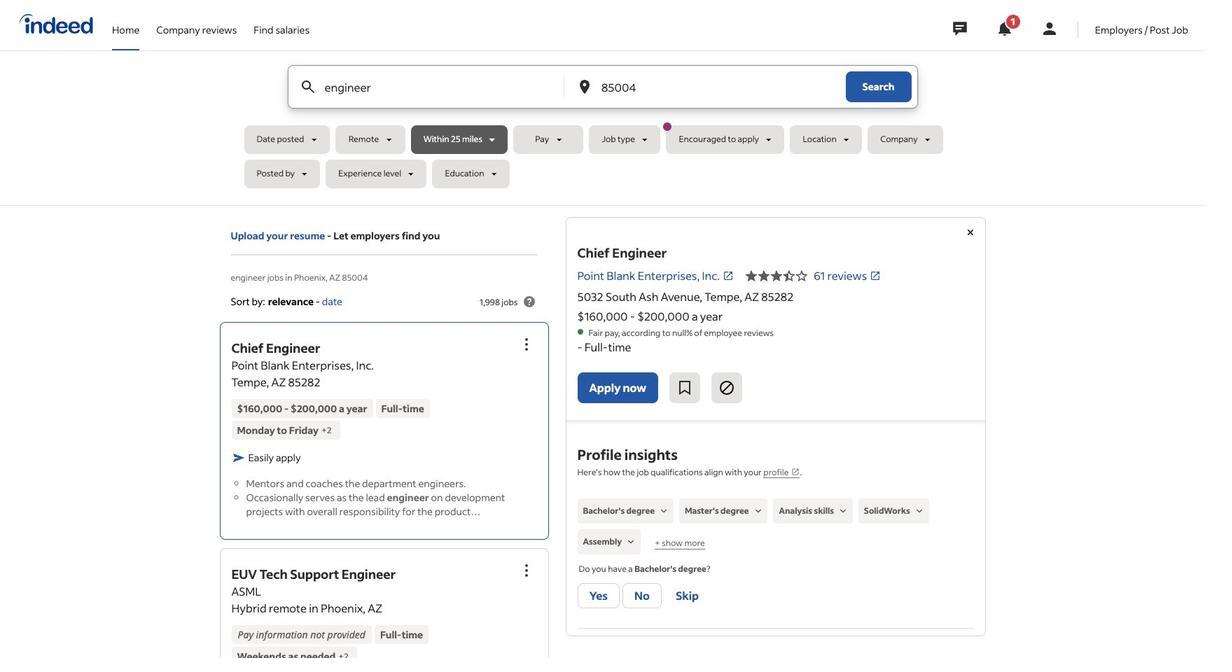 Task type: locate. For each thing, give the bounding box(es) containing it.
account image
[[1042, 20, 1059, 37]]

point blank enterprises, inc. (opens in a new tab) image
[[723, 270, 734, 282]]

help icon image
[[521, 294, 538, 310]]

Edit location text field
[[599, 66, 818, 108]]

missing qualification image
[[752, 505, 765, 518], [837, 505, 850, 518], [914, 505, 926, 518], [625, 536, 638, 549]]

search: Job title, keywords, or company text field
[[322, 66, 541, 108]]

job actions for chief engineer is collapsed image
[[518, 337, 535, 353]]

None search field
[[244, 65, 962, 194]]



Task type: vqa. For each thing, say whether or not it's contained in the screenshot.
CLOSE JOB DETAILS image
yes



Task type: describe. For each thing, give the bounding box(es) containing it.
close job details image
[[962, 224, 979, 241]]

job actions for euv tech support engineer is collapsed image
[[518, 563, 535, 580]]

save this job image
[[677, 380, 694, 397]]

messages unread count 0 image
[[951, 15, 970, 43]]

missing qualification image
[[658, 505, 671, 518]]

not interested image
[[719, 380, 736, 397]]

3.4 out of 5 stars image
[[746, 268, 809, 284]]

3.4 out of 5 stars. link to 61 reviews company ratings (opens in a new tab) image
[[871, 270, 882, 282]]

profile (opens in a new window) image
[[792, 468, 800, 476]]



